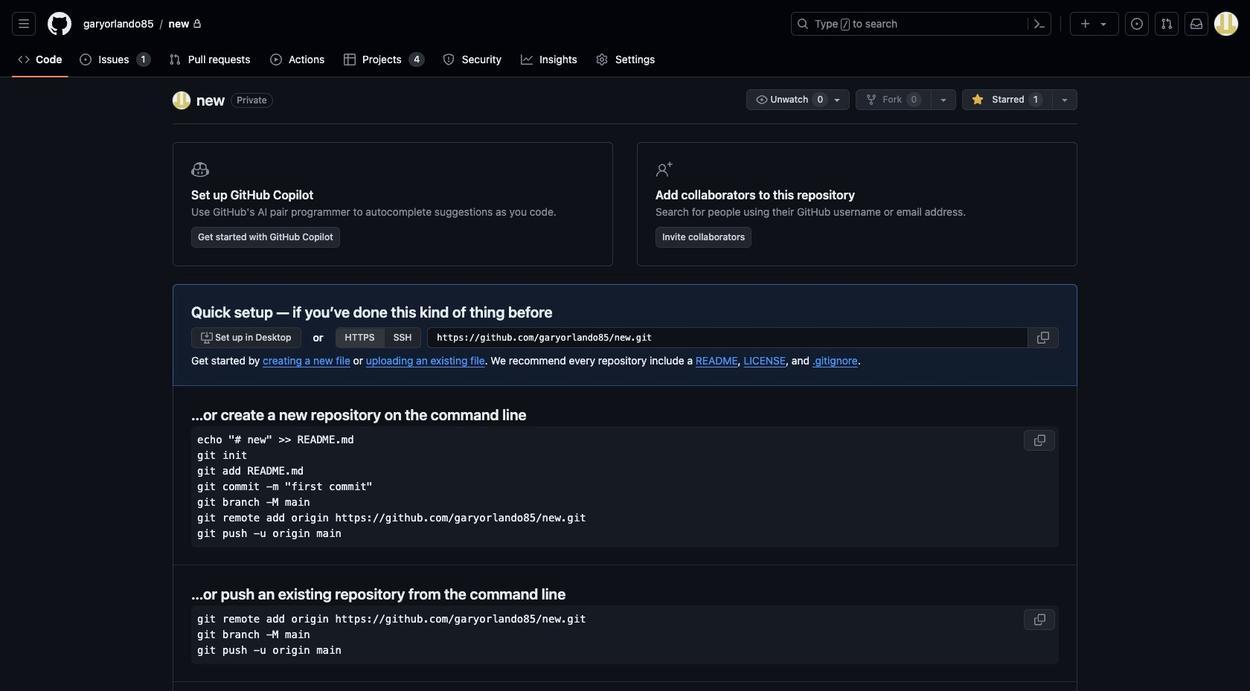 Task type: locate. For each thing, give the bounding box(es) containing it.
1 vertical spatial copy to clipboard image
[[1034, 614, 1046, 626]]

1 user starred this repository element
[[1029, 92, 1044, 107]]

list
[[77, 12, 783, 36]]

shield image
[[443, 54, 455, 66]]

Clone URL text field
[[428, 328, 1029, 348]]

git pull request image right issue opened image on the top
[[1162, 18, 1173, 30]]

person add image
[[656, 161, 674, 179]]

0 vertical spatial copy to clipboard image
[[1034, 434, 1046, 446]]

see your forks of this repository image
[[938, 94, 950, 106]]

issue opened image
[[1132, 18, 1144, 30]]

lock image
[[192, 19, 201, 28]]

0 horizontal spatial git pull request image
[[169, 54, 181, 66]]

copilot image
[[191, 161, 209, 179]]

issue opened image
[[80, 54, 92, 66]]

git pull request image
[[1162, 18, 1173, 30], [169, 54, 181, 66]]

git pull request image up owner avatar at left top
[[169, 54, 181, 66]]

git pull request image for issue opened icon
[[169, 54, 181, 66]]

triangle down image
[[1098, 18, 1110, 30]]

1 vertical spatial git pull request image
[[169, 54, 181, 66]]

1 horizontal spatial git pull request image
[[1162, 18, 1173, 30]]

git pull request image for issue opened image on the top
[[1162, 18, 1173, 30]]

owner avatar image
[[173, 92, 191, 109]]

0 vertical spatial git pull request image
[[1162, 18, 1173, 30]]

gear image
[[597, 54, 609, 66]]

copy to clipboard image
[[1034, 434, 1046, 446], [1034, 614, 1046, 626]]

copy to clipboard image
[[1038, 332, 1050, 344]]



Task type: describe. For each thing, give the bounding box(es) containing it.
homepage image
[[48, 12, 71, 36]]

star fill image
[[973, 94, 985, 106]]

notifications image
[[1191, 18, 1203, 30]]

command palette image
[[1034, 18, 1046, 30]]

eye image
[[757, 94, 769, 106]]

play image
[[270, 54, 282, 66]]

plus image
[[1080, 18, 1092, 30]]

2 copy to clipboard image from the top
[[1034, 614, 1046, 626]]

table image
[[344, 54, 356, 66]]

desktop download image
[[201, 332, 213, 344]]

1 copy to clipboard image from the top
[[1034, 434, 1046, 446]]

repo forked image
[[866, 94, 877, 106]]

code image
[[18, 54, 30, 66]]

add this repository to a list image
[[1060, 94, 1071, 106]]

graph image
[[521, 54, 533, 66]]



Task type: vqa. For each thing, say whether or not it's contained in the screenshot.
the search "image"
no



